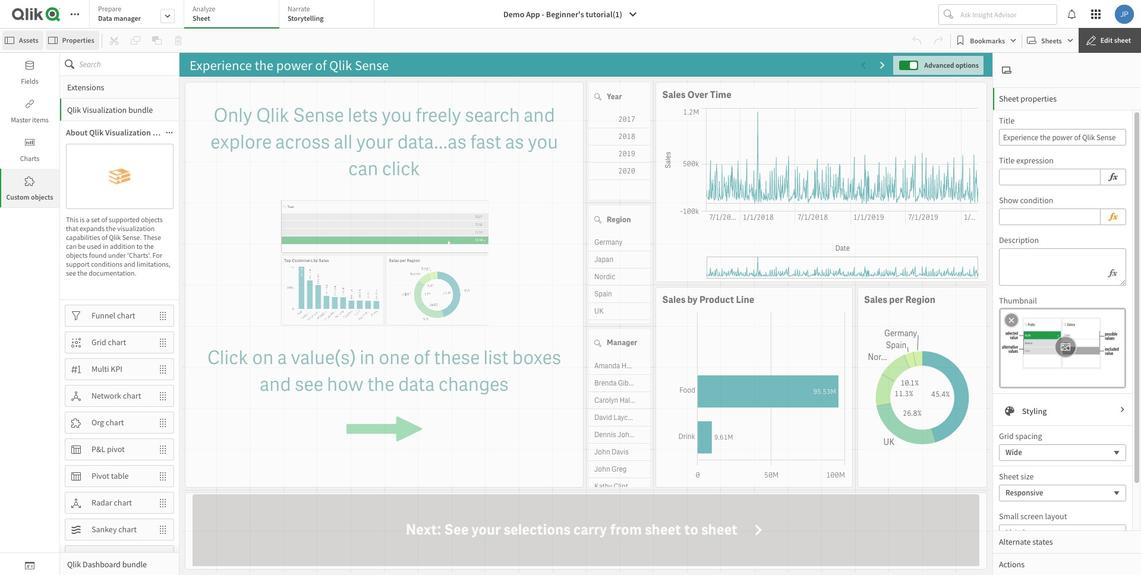 Task type: vqa. For each thing, say whether or not it's contained in the screenshot.
Token
no



Task type: locate. For each thing, give the bounding box(es) containing it.
and down on
[[260, 372, 291, 397]]

charts
[[20, 154, 39, 163]]

bookmarks button
[[954, 31, 1020, 50]]

1 vertical spatial and
[[124, 260, 135, 269]]

qlik visualization bundle
[[67, 104, 153, 115]]

1 vertical spatial in
[[360, 346, 375, 371]]

can for capabilities
[[66, 242, 77, 251]]

you right as
[[528, 130, 558, 154]]

davis
[[612, 447, 629, 457]]

4 move image from the top
[[152, 466, 174, 487]]

0 horizontal spatial in
[[103, 242, 108, 251]]

0 horizontal spatial to
[[137, 242, 143, 251]]

2 move image from the top
[[152, 386, 174, 406]]

the left conditions at top left
[[77, 269, 87, 278]]

move image
[[152, 306, 174, 326], [152, 386, 174, 406], [152, 440, 174, 460], [152, 466, 174, 487], [152, 493, 174, 513]]

sales inside the sales over time application
[[663, 89, 686, 101]]

see down value(s) on the bottom left of page
[[295, 372, 323, 397]]

1 vertical spatial open expression editor image
[[1108, 266, 1118, 281]]

title down sheet properties
[[1000, 115, 1015, 126]]

0 vertical spatial tab list
[[89, 0, 379, 30]]

sheet properties
[[1000, 93, 1057, 104]]

chart for grid chart
[[108, 337, 126, 348]]

2 horizontal spatial and
[[524, 103, 555, 128]]

grid left spacing
[[1000, 431, 1014, 442]]

sheet left arrow right icon
[[702, 521, 738, 540]]

0 horizontal spatial region
[[607, 215, 631, 225]]

link image
[[25, 99, 34, 109]]

the inside click on a value(s) in one of these list boxes and see how the data changes
[[367, 372, 395, 397]]

sheet right from
[[645, 521, 682, 540]]

can
[[348, 156, 378, 181], [66, 242, 77, 251]]

1 vertical spatial of
[[102, 233, 108, 242]]

usa image
[[589, 321, 636, 337]]

conditions
[[91, 260, 123, 269]]

application
[[0, 0, 1142, 576], [185, 82, 584, 488]]

move image right org chart
[[152, 413, 174, 433]]

sheet left size
[[1000, 472, 1020, 482]]

data
[[98, 14, 112, 23]]

qlik inside "this is a set of supported objects that expands the visualization capabilities of qlik sense. these can be used in addition to the objects found under 'charts'. for support conditions and limitations, see the documentation."
[[109, 233, 121, 242]]

5 move image from the top
[[152, 493, 174, 513]]

grid chart
[[92, 337, 126, 348]]

sheet image
[[1003, 65, 1012, 75]]

gibson
[[618, 378, 641, 388]]

0 vertical spatial table
[[111, 471, 129, 482]]

move image for sankey chart
[[152, 520, 174, 540]]

show
[[1000, 195, 1019, 206]]

a
[[86, 215, 90, 224], [278, 346, 287, 371]]

amanda honda
[[595, 361, 643, 371]]

data...as
[[398, 130, 467, 154]]

your right the see at the left
[[472, 521, 501, 540]]

move image right grid chart
[[152, 333, 174, 353]]

john davis optional. 6 of 19 row
[[589, 444, 651, 461]]

kathy
[[595, 482, 613, 491]]

Ask Insight Advisor text field
[[959, 5, 1057, 24]]

only
[[214, 103, 252, 128]]

your inside only qlik sense lets you freely search and explore across all your data...as fast as you can click
[[357, 130, 394, 154]]

5 move image from the top
[[152, 547, 174, 567]]

in right used
[[103, 242, 108, 251]]

move image right pivot table
[[152, 466, 174, 487]]

0 horizontal spatial see
[[66, 269, 76, 278]]

objects
[[31, 193, 53, 202], [141, 215, 163, 224], [66, 251, 88, 260]]

1 vertical spatial can
[[66, 242, 77, 251]]

1 vertical spatial john
[[595, 465, 610, 474]]

can inside "this is a set of supported objects that expands the visualization capabilities of qlik sense. these can be used in addition to the objects found under 'charts'. for support conditions and limitations, see the documentation."
[[66, 242, 77, 251]]

beginner's
[[546, 9, 584, 20]]

see inside click on a value(s) in one of these list boxes and see how the data changes
[[295, 372, 323, 397]]

sheet properties tab
[[994, 87, 1142, 110]]

reset thumbnail image
[[1007, 315, 1017, 326]]

qlik right "only"
[[256, 103, 290, 128]]

next image
[[1120, 406, 1127, 417]]

chart up kpi
[[108, 337, 126, 348]]

laychak
[[614, 413, 639, 422]]

table for straight table
[[121, 551, 138, 562]]

can down all
[[348, 156, 378, 181]]

network chart
[[92, 391, 141, 401]]

1 horizontal spatial in
[[360, 346, 375, 371]]

table right pivot
[[111, 471, 129, 482]]

your down the lets
[[357, 130, 394, 154]]

0 vertical spatial a
[[86, 215, 90, 224]]

bundle up about qlik visualization bundle
[[128, 104, 153, 115]]

sales left by
[[663, 294, 686, 306]]

1 vertical spatial a
[[278, 346, 287, 371]]

data
[[398, 372, 435, 397]]

2 vertical spatial sheet
[[1000, 472, 1020, 482]]

chart right network
[[123, 391, 141, 401]]

0 vertical spatial can
[[348, 156, 378, 181]]

1 vertical spatial objects
[[141, 215, 163, 224]]

chart right funnel
[[117, 310, 135, 321]]

nordic optional. 3 of 7 row
[[589, 269, 651, 286]]

john for john davis
[[595, 447, 610, 457]]

the down one
[[367, 372, 395, 397]]

1 horizontal spatial your
[[472, 521, 501, 540]]

to inside "this is a set of supported objects that expands the visualization capabilities of qlik sense. these can be used in addition to the objects found under 'charts'. for support conditions and limitations, see the documentation."
[[137, 242, 143, 251]]

sales inside sales by product line application
[[663, 294, 686, 306]]

open expression editor image
[[1108, 170, 1119, 184], [1108, 266, 1118, 281]]

john left greg
[[595, 465, 610, 474]]

john inside row
[[595, 447, 610, 457]]

change thumbnail image
[[1061, 340, 1072, 354]]

sheet down analyze
[[193, 14, 210, 23]]

qlik up the about
[[67, 104, 81, 115]]

can left be
[[66, 242, 77, 251]]

move image
[[152, 333, 174, 353], [152, 359, 174, 380], [152, 413, 174, 433], [152, 520, 174, 540], [152, 547, 174, 567]]

sales by product line
[[663, 294, 755, 306]]

2 horizontal spatial sheet
[[1115, 36, 1132, 45]]

2 move image from the top
[[152, 359, 174, 380]]

qlik left sense.
[[109, 233, 121, 242]]

0 horizontal spatial your
[[357, 130, 394, 154]]

qlik visualization bundle tab
[[60, 98, 179, 121]]

0 horizontal spatial grid
[[92, 337, 106, 348]]

next: see your selections carry from sheet to sheet button
[[193, 495, 980, 567]]

qlik
[[256, 103, 290, 128], [67, 104, 81, 115], [89, 127, 104, 138], [109, 233, 121, 242], [67, 559, 81, 570]]

dennis johnson optional. 5 of 19 row
[[589, 427, 651, 444]]

0 horizontal spatial a
[[86, 215, 90, 224]]

how
[[327, 372, 364, 397]]

sales left over
[[663, 89, 686, 101]]

2 vertical spatial and
[[260, 372, 291, 397]]

0 horizontal spatial sheet
[[645, 521, 682, 540]]

1 vertical spatial to
[[684, 521, 699, 540]]

0 vertical spatial sheet
[[193, 14, 210, 23]]

0 vertical spatial title
[[1000, 115, 1015, 126]]

chart right radar
[[114, 498, 132, 508]]

you right the lets
[[382, 103, 412, 128]]

straight
[[92, 551, 119, 562]]

size
[[1021, 472, 1034, 482]]

1 vertical spatial your
[[472, 521, 501, 540]]

that
[[66, 224, 78, 233]]

title left expression
[[1000, 155, 1015, 166]]

2 vertical spatial bundle
[[122, 559, 147, 570]]

4 move image from the top
[[152, 520, 174, 540]]

0 vertical spatial see
[[66, 269, 76, 278]]

sales for sales over time
[[663, 89, 686, 101]]

2 open expression editor image from the top
[[1108, 266, 1118, 281]]

0 vertical spatial your
[[357, 130, 394, 154]]

sankey
[[92, 525, 117, 535]]

tab list
[[89, 0, 379, 30], [60, 76, 179, 576]]

1 move image from the top
[[152, 333, 174, 353]]

1 horizontal spatial objects
[[66, 251, 88, 260]]

0 vertical spatial john
[[595, 447, 610, 457]]

chart for sankey chart
[[118, 525, 137, 535]]

small
[[1000, 511, 1019, 522]]

0 vertical spatial and
[[524, 103, 555, 128]]

bundle down qlik visualization bundle tab
[[153, 127, 178, 138]]

1 title from the top
[[1000, 115, 1015, 126]]

uk
[[595, 307, 604, 316]]

sheet right the edit
[[1115, 36, 1132, 45]]

1 vertical spatial title
[[1000, 155, 1015, 166]]

as
[[505, 130, 524, 154]]

3 move image from the top
[[152, 413, 174, 433]]

move image for radar chart
[[152, 493, 174, 513]]

region right per
[[906, 294, 936, 306]]

move image for multi kpi
[[152, 359, 174, 380]]

objects down capabilities
[[66, 251, 88, 260]]

list
[[484, 346, 509, 371]]

can for your
[[348, 156, 378, 181]]

bundle right straight
[[122, 559, 147, 570]]

3 move image from the top
[[152, 440, 174, 460]]

palette image
[[1006, 407, 1015, 416]]

edit sheet button
[[1079, 28, 1142, 53]]

2 title from the top
[[1000, 155, 1015, 166]]

sales for sales by product line
[[663, 294, 686, 306]]

1 horizontal spatial you
[[528, 130, 558, 154]]

and down the addition
[[124, 260, 135, 269]]

kathy clinton optional. 8 of 19 row
[[589, 478, 651, 496]]

custom objects
[[6, 193, 53, 202]]

these
[[143, 233, 161, 242]]

move image right the "straight table"
[[152, 547, 174, 567]]

move image right kpi
[[152, 359, 174, 380]]

sheet
[[1115, 36, 1132, 45], [645, 521, 682, 540], [702, 521, 738, 540]]

region
[[607, 215, 631, 225], [906, 294, 936, 306]]

objects up these
[[141, 215, 163, 224]]

visualization down qlik visualization bundle tab
[[105, 127, 151, 138]]

john down dennis
[[595, 447, 610, 457]]

1 move image from the top
[[152, 306, 174, 326]]

move image right funnel chart
[[152, 306, 174, 326]]

1 horizontal spatial region
[[906, 294, 936, 306]]

1 vertical spatial sheet
[[1000, 93, 1020, 104]]

next:
[[406, 521, 442, 540]]

dennis johnson
[[595, 430, 645, 440]]

a right is
[[86, 215, 90, 224]]

objects down puzzle image
[[31, 193, 53, 202]]

fields
[[21, 77, 39, 86]]

visualization inside tab
[[83, 104, 127, 115]]

david laychak optional. 4 of 19 row
[[589, 409, 651, 427]]

sales
[[663, 89, 686, 101], [663, 294, 686, 306], [864, 294, 888, 306]]

1 horizontal spatial can
[[348, 156, 378, 181]]

0 vertical spatial of
[[101, 215, 107, 224]]

freely
[[416, 103, 461, 128]]

chart for network chart
[[123, 391, 141, 401]]

sheet for sheet size
[[1000, 472, 1020, 482]]

demo app - beginner's tutorial(1)
[[504, 9, 623, 20]]

1 horizontal spatial and
[[260, 372, 291, 397]]

sales by product line application
[[656, 287, 853, 488]]

open expression editor image up open expression editor image
[[1108, 170, 1119, 184]]

set
[[91, 215, 100, 224]]

0 vertical spatial bundle
[[128, 104, 153, 115]]

greg
[[612, 465, 627, 474]]

1 vertical spatial table
[[121, 551, 138, 562]]

move image for grid chart
[[152, 333, 174, 353]]

0 vertical spatial grid
[[92, 337, 106, 348]]

advanced
[[925, 60, 955, 69]]

in left one
[[360, 346, 375, 371]]

move image right network chart
[[152, 386, 174, 406]]

1 horizontal spatial grid
[[1000, 431, 1014, 442]]

move image for org chart
[[152, 413, 174, 433]]

of right set
[[101, 215, 107, 224]]

chart right the org
[[106, 417, 124, 428]]

arrow right image
[[752, 523, 766, 538]]

japan optional. 2 of 7 row
[[589, 252, 651, 269]]

2 vertical spatial of
[[414, 346, 430, 371]]

1 vertical spatial tab list
[[60, 76, 179, 576]]

region up germany optional. 1 of 7 row
[[607, 215, 631, 225]]

1 vertical spatial region
[[906, 294, 936, 306]]

john greg optional. 7 of 19 row
[[589, 461, 651, 478]]

germany optional. 1 of 7 row
[[589, 234, 651, 252]]

0 vertical spatial in
[[103, 242, 108, 251]]

visualization up about qlik visualization bundle
[[83, 104, 127, 115]]

dennis
[[595, 430, 616, 440]]

storytelling
[[288, 14, 324, 23]]

sales per region application
[[858, 287, 988, 488]]

prepare
[[98, 4, 122, 13]]

see left conditions at top left
[[66, 269, 76, 278]]

grid inside tab list
[[92, 337, 106, 348]]

honda
[[622, 361, 643, 371]]

table
[[111, 471, 129, 482], [121, 551, 138, 562]]

analyze sheet
[[193, 4, 216, 23]]

and up as
[[524, 103, 555, 128]]

move image right pivot at the bottom left
[[152, 440, 174, 460]]

product
[[700, 294, 735, 306]]

chart for radar chart
[[114, 498, 132, 508]]

can inside only qlik sense lets you freely search and explore across all your data...as fast as you can click
[[348, 156, 378, 181]]

0 horizontal spatial can
[[66, 242, 77, 251]]

0 horizontal spatial you
[[382, 103, 412, 128]]

demo
[[504, 9, 525, 20]]

move image right sankey chart
[[152, 520, 174, 540]]

1 horizontal spatial see
[[295, 372, 323, 397]]

move image right "radar chart"
[[152, 493, 174, 513]]

of right used
[[102, 233, 108, 242]]

a inside click on a value(s) in one of these list boxes and see how the data changes
[[278, 346, 287, 371]]

in inside click on a value(s) in one of these list boxes and see how the data changes
[[360, 346, 375, 371]]

0 vertical spatial open expression editor image
[[1108, 170, 1119, 184]]

john davis
[[595, 447, 629, 457]]

sheet inside analyze sheet
[[193, 14, 210, 23]]

a right on
[[278, 346, 287, 371]]

1 horizontal spatial a
[[278, 346, 287, 371]]

john inside row
[[595, 465, 610, 474]]

and inside only qlik sense lets you freely search and explore across all your data...as fast as you can click
[[524, 103, 555, 128]]

region inside sales per region 'application'
[[906, 294, 936, 306]]

narrate storytelling
[[288, 4, 324, 23]]

sheet down sheet icon
[[1000, 93, 1020, 104]]

states
[[1033, 537, 1053, 548]]

by
[[688, 294, 698, 306]]

brenda gibson
[[595, 378, 641, 388]]

screen
[[1021, 511, 1044, 522]]

a for set
[[86, 215, 90, 224]]

sheet inside button
[[1115, 36, 1132, 45]]

0 vertical spatial to
[[137, 242, 143, 251]]

grid up multi
[[92, 337, 106, 348]]

move image for pivot table
[[152, 466, 174, 487]]

0 vertical spatial visualization
[[83, 104, 127, 115]]

properties
[[1021, 93, 1057, 104]]

bundle inside tab
[[128, 104, 153, 115]]

assets
[[19, 36, 38, 45]]

network
[[92, 391, 121, 401]]

open expression editor image
[[1108, 210, 1119, 224]]

manager
[[114, 14, 141, 23]]

1 john from the top
[[595, 447, 610, 457]]

sheet for sheet properties
[[1000, 93, 1020, 104]]

0 horizontal spatial and
[[124, 260, 135, 269]]

0 horizontal spatial objects
[[31, 193, 53, 202]]

open expression editor image down open expression editor image
[[1108, 266, 1118, 281]]

alternate states
[[1000, 537, 1053, 548]]

for
[[153, 251, 162, 260]]

halmon
[[620, 396, 644, 405]]

1 vertical spatial see
[[295, 372, 323, 397]]

click
[[382, 156, 420, 181]]

sales left per
[[864, 294, 888, 306]]

None text field
[[1000, 129, 1127, 146], [1000, 169, 1101, 186], [1000, 129, 1127, 146], [1000, 169, 1101, 186]]

sales inside sales per region 'application'
[[864, 294, 888, 306]]

None text field
[[1000, 209, 1101, 225]]

of up data
[[414, 346, 430, 371]]

in inside "this is a set of supported objects that expands the visualization capabilities of qlik sense. these can be used in addition to the objects found under 'charts'. for support conditions and limitations, see the documentation."
[[103, 242, 108, 251]]

table right straight
[[121, 551, 138, 562]]

chart right the "sankey"
[[118, 525, 137, 535]]

1 vertical spatial grid
[[1000, 431, 1014, 442]]

styling
[[1023, 406, 1048, 417]]

2 john from the top
[[595, 465, 610, 474]]

1 horizontal spatial to
[[684, 521, 699, 540]]

sheet inside tab
[[1000, 93, 1020, 104]]

a inside "this is a set of supported objects that expands the visualization capabilities of qlik sense. these can be used in addition to the objects found under 'charts'. for support conditions and limitations, see the documentation."
[[86, 215, 90, 224]]

0 vertical spatial objects
[[31, 193, 53, 202]]

lets
[[348, 103, 378, 128]]



Task type: describe. For each thing, give the bounding box(es) containing it.
2019
[[619, 149, 636, 159]]

more information image
[[166, 121, 173, 144]]

addition
[[110, 242, 135, 251]]

spain optional. 4 of 7 row
[[589, 286, 651, 303]]

title for title
[[1000, 115, 1015, 126]]

p&l pivot
[[92, 444, 125, 455]]

selections
[[504, 521, 571, 540]]

p&l
[[92, 444, 105, 455]]

extensions
[[67, 82, 104, 92]]

0 vertical spatial region
[[607, 215, 631, 225]]

sales over time
[[663, 89, 732, 101]]

see inside "this is a set of supported objects that expands the visualization capabilities of qlik sense. these can be used in addition to the objects found under 'charts'. for support conditions and limitations, see the documentation."
[[66, 269, 76, 278]]

sheets button
[[1025, 31, 1077, 50]]

this
[[66, 215, 78, 224]]

qlik inside qlik visualization bundle tab
[[67, 104, 81, 115]]

all
[[334, 130, 353, 154]]

fields button
[[0, 53, 59, 92]]

analyze
[[193, 4, 216, 13]]

germany
[[595, 238, 623, 248]]

spacing
[[1016, 431, 1043, 442]]

master items
[[11, 115, 49, 124]]

Search text field
[[79, 53, 179, 76]]

usa optional. 6 of 7 row
[[589, 321, 651, 338]]

sales per region
[[864, 294, 936, 306]]

2017
[[619, 115, 636, 124]]

over
[[688, 89, 709, 101]]

multi
[[92, 364, 109, 375]]

nordic
[[595, 272, 616, 282]]

carolyn halmon optional. 3 of 19 row
[[589, 392, 651, 409]]

johnson
[[618, 430, 645, 440]]

tab list containing prepare
[[89, 0, 379, 30]]

and inside click on a value(s) in one of these list boxes and see how the data changes
[[260, 372, 291, 397]]

bookmarks
[[971, 36, 1006, 45]]

custom objects button
[[0, 169, 59, 208]]

2020 optional. 4 of 5 row
[[589, 163, 651, 180]]

database image
[[25, 61, 34, 70]]

org
[[92, 417, 104, 428]]

qlik left dashboard
[[67, 559, 81, 570]]

objects inside "button"
[[31, 193, 53, 202]]

tutorial(1)
[[586, 9, 623, 20]]

click on a value(s) in one of these list boxes and see how the data changes
[[207, 346, 562, 397]]

assets button
[[2, 31, 43, 50]]

david
[[595, 413, 612, 422]]

1 vertical spatial visualization
[[105, 127, 151, 138]]

'charts'.
[[127, 251, 151, 260]]

found
[[89, 251, 107, 260]]

brenda gibson optional. 2 of 19 row
[[589, 375, 651, 392]]

documentation.
[[89, 269, 137, 278]]

search
[[465, 103, 520, 128]]

2018 optional. 2 of 5 row
[[589, 128, 651, 146]]

next sheet: product details image
[[878, 60, 888, 70]]

table for pivot table
[[111, 471, 129, 482]]

grid for grid chart
[[92, 337, 106, 348]]

edit
[[1101, 36, 1113, 45]]

manager
[[607, 338, 638, 348]]

about
[[66, 127, 88, 138]]

org chart
[[92, 417, 124, 428]]

qlik inside only qlik sense lets you freely search and explore across all your data...as fast as you can click
[[256, 103, 290, 128]]

chart for funnel chart
[[117, 310, 135, 321]]

changes
[[439, 372, 509, 397]]

sales for sales per region
[[864, 294, 888, 306]]

alternate
[[1000, 537, 1031, 548]]

1 vertical spatial bundle
[[153, 127, 178, 138]]

sankey chart
[[92, 525, 137, 535]]

small screen layout
[[1000, 511, 1068, 522]]

time
[[710, 89, 732, 101]]

0 vertical spatial you
[[382, 103, 412, 128]]

sense
[[293, 103, 344, 128]]

be
[[78, 242, 86, 251]]

2019 optional. 3 of 5 row
[[589, 146, 651, 163]]

sales over time application
[[656, 82, 988, 283]]

expression
[[1017, 155, 1054, 166]]

chart for org chart
[[106, 417, 124, 428]]

condition
[[1021, 195, 1054, 206]]

limitations,
[[137, 260, 171, 269]]

expands
[[80, 224, 105, 233]]

radar chart
[[92, 498, 132, 508]]

title for title expression
[[1000, 155, 1015, 166]]

1 horizontal spatial sheet
[[702, 521, 738, 540]]

bundle for qlik visualization bundle
[[128, 104, 153, 115]]

bundle for qlik dashboard bundle
[[122, 559, 147, 570]]

object image
[[25, 138, 34, 147]]

move image for funnel chart
[[152, 306, 174, 326]]

demo app - beginner's tutorial(1) button
[[497, 5, 645, 24]]

sheet size
[[1000, 472, 1034, 482]]

these
[[434, 346, 480, 371]]

grid for grid spacing
[[1000, 431, 1014, 442]]

uk optional. 5 of 7 row
[[589, 303, 651, 321]]

qlik right the about
[[89, 127, 104, 138]]

pivot
[[92, 471, 109, 482]]

visualization
[[117, 224, 155, 233]]

of inside click on a value(s) in one of these list boxes and see how the data changes
[[414, 346, 430, 371]]

supported
[[109, 215, 140, 224]]

move image for network chart
[[152, 386, 174, 406]]

actions tab
[[994, 554, 1142, 576]]

move image for straight table
[[152, 547, 174, 567]]

across
[[276, 130, 330, 154]]

-
[[542, 9, 545, 20]]

sheets
[[1042, 36, 1062, 45]]

value(s)
[[291, 346, 356, 371]]

and inside "this is a set of supported objects that expands the visualization capabilities of qlik sense. these can be used in addition to the objects found under 'charts'. for support conditions and limitations, see the documentation."
[[124, 260, 135, 269]]

japan
[[595, 255, 614, 265]]

john for john greg
[[595, 465, 610, 474]]

funnel chart
[[92, 310, 135, 321]]

1 vertical spatial you
[[528, 130, 558, 154]]

2017 optional. 1 of 5 row
[[589, 111, 651, 128]]

amanda honda optional. 1 of 19 row
[[589, 358, 651, 375]]

kathy clinton
[[595, 482, 636, 491]]

multi kpi
[[92, 364, 123, 375]]

clinton
[[614, 482, 636, 491]]

john greg
[[595, 465, 627, 474]]

david laychak
[[595, 413, 639, 422]]

boxes
[[512, 346, 562, 371]]

app
[[526, 9, 540, 20]]

prepare data manager
[[98, 4, 141, 23]]

next: see your selections carry from sheet to sheet
[[406, 521, 738, 540]]

2 horizontal spatial objects
[[141, 215, 163, 224]]

puzzle image
[[25, 177, 34, 186]]

on
[[252, 346, 274, 371]]

straight table
[[92, 551, 138, 562]]

one
[[379, 346, 410, 371]]

the up "limitations,"
[[144, 242, 154, 251]]

grid spacing
[[1000, 431, 1043, 442]]

show condition
[[1000, 195, 1054, 206]]

funnel
[[92, 310, 115, 321]]

master items button
[[0, 92, 59, 130]]

1 open expression editor image from the top
[[1108, 170, 1119, 184]]

used
[[87, 242, 101, 251]]

your inside button
[[472, 521, 501, 540]]

move image for p&l pivot
[[152, 440, 174, 460]]

alternate states tab
[[994, 531, 1142, 554]]

tab list containing extensions
[[60, 76, 179, 576]]

2 vertical spatial objects
[[66, 251, 88, 260]]

capabilities
[[66, 233, 100, 242]]

to inside 'next: see your selections carry from sheet to sheet' button
[[684, 521, 699, 540]]

line
[[736, 294, 755, 306]]

next: see your selections carry from sheet to sheet application
[[185, 493, 988, 570]]

is
[[80, 215, 85, 224]]

year
[[607, 91, 622, 101]]

fast
[[471, 130, 502, 154]]

sense.
[[122, 233, 142, 242]]

variables image
[[25, 561, 34, 571]]

the right set
[[106, 224, 116, 233]]

a for value(s)
[[278, 346, 287, 371]]

james peterson image
[[1116, 5, 1135, 24]]



